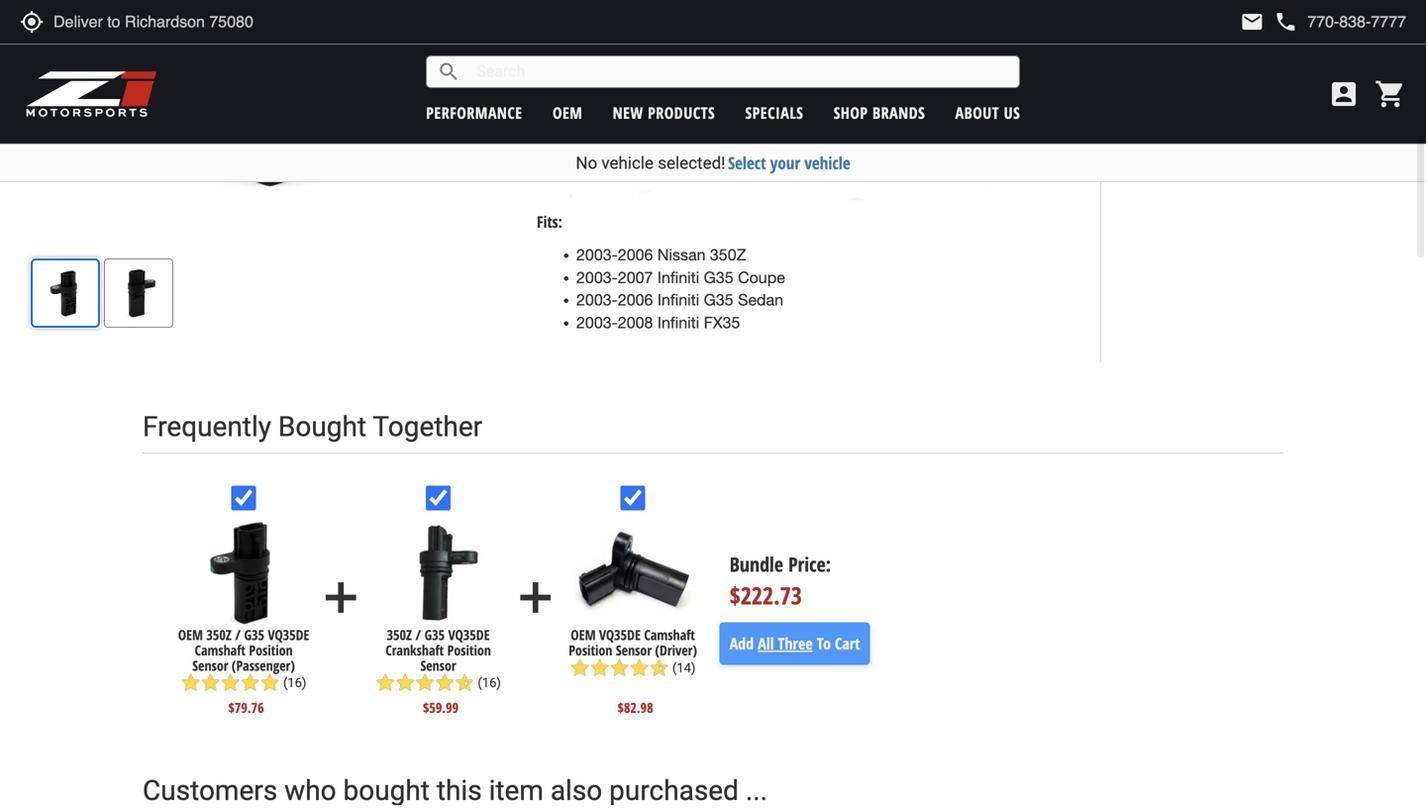 Task type: vqa. For each thing, say whether or not it's contained in the screenshot.


Task type: locate. For each thing, give the bounding box(es) containing it.
350z
[[710, 246, 746, 264], [207, 626, 232, 645], [387, 626, 412, 645]]

vq35de left the (driver)
[[599, 626, 641, 645]]

2006 up 2007
[[618, 246, 653, 264]]

g35 up the $59.99
[[425, 626, 445, 645]]

Search search field
[[461, 57, 1020, 87]]

3 infiniti from the top
[[658, 314, 700, 332]]

1 add from the left
[[316, 573, 366, 623]]

phone
[[1275, 10, 1298, 34]]

vehicle right no
[[602, 153, 654, 173]]

oem inside the oem 350z / g35 vq35de camshaft position sensor (passenger) star star star star star (16) $79.76
[[178, 626, 203, 645]]

1 horizontal spatial 350z
[[387, 626, 412, 645]]

0 horizontal spatial 350z
[[207, 626, 232, 645]]

2 horizontal spatial vq35de
[[599, 626, 641, 645]]

three
[[778, 633, 813, 654]]

new products
[[613, 102, 716, 123]]

position left the (driver)
[[569, 641, 613, 660]]

1 horizontal spatial position
[[448, 641, 491, 660]]

$82.98
[[618, 699, 654, 718]]

1 (16) from the left
[[283, 676, 307, 691]]

bundle
[[730, 551, 784, 578]]

star_half left (14)
[[650, 658, 669, 678]]

z1 motorsports logo image
[[25, 69, 158, 119]]

new
[[613, 102, 644, 123]]

1 vq35de from the left
[[268, 626, 310, 645]]

star_half
[[650, 658, 669, 678], [455, 673, 475, 693]]

(16) inside 350z / g35 vq35de crankshaft position sensor star star star star star_half (16) $59.99
[[478, 676, 501, 691]]

/ inside 350z / g35 vq35de crankshaft position sensor star star star star star_half (16) $59.99
[[416, 626, 421, 645]]

1 / from the left
[[235, 626, 241, 645]]

2 vertical spatial infiniti
[[658, 314, 700, 332]]

3 position from the left
[[569, 641, 613, 660]]

1 horizontal spatial star_half
[[650, 658, 669, 678]]

0 vertical spatial 2006
[[618, 246, 653, 264]]

1 horizontal spatial sensor
[[421, 656, 456, 675]]

bought
[[278, 411, 367, 444]]

shopping_cart link
[[1370, 78, 1407, 110]]

select
[[728, 152, 767, 174]]

no
[[576, 153, 598, 173]]

0 horizontal spatial /
[[235, 626, 241, 645]]

star_half up the $59.99
[[455, 673, 475, 693]]

search
[[437, 60, 461, 84]]

2003-
[[577, 246, 618, 264], [577, 268, 618, 287], [577, 291, 618, 309], [577, 314, 618, 332]]

2 2006 from the top
[[618, 291, 653, 309]]

add
[[316, 573, 366, 623], [511, 573, 561, 623]]

add all three to cart
[[730, 633, 860, 654]]

sensor up the $59.99
[[421, 656, 456, 675]]

about
[[956, 102, 1000, 123]]

1 horizontal spatial vq35de
[[448, 626, 490, 645]]

1 horizontal spatial add
[[511, 573, 561, 623]]

4 2003- from the top
[[577, 314, 618, 332]]

sensor left (passenger)
[[192, 656, 228, 675]]

2006
[[618, 246, 653, 264], [618, 291, 653, 309]]

0 horizontal spatial star_half
[[455, 673, 475, 693]]

2 vq35de from the left
[[448, 626, 490, 645]]

2008
[[618, 314, 653, 332]]

g35 left coupe
[[704, 268, 734, 287]]

sensor inside 350z / g35 vq35de crankshaft position sensor star star star star star_half (16) $59.99
[[421, 656, 456, 675]]

2 position from the left
[[448, 641, 491, 660]]

bundle price: $222.73
[[730, 551, 831, 612]]

sensor inside oem vq35de camshaft position sensor (driver) star star star star star_half (14)
[[616, 641, 652, 660]]

vq35de inside oem vq35de camshaft position sensor (driver) star star star star star_half (14)
[[599, 626, 641, 645]]

2 (16) from the left
[[478, 676, 501, 691]]

star
[[570, 658, 590, 678], [590, 658, 610, 678], [610, 658, 630, 678], [630, 658, 650, 678], [181, 673, 201, 693], [201, 673, 221, 693], [221, 673, 240, 693], [240, 673, 260, 693], [260, 673, 280, 693], [376, 673, 395, 693], [395, 673, 415, 693], [415, 673, 435, 693], [435, 673, 455, 693]]

coupe
[[738, 268, 786, 287]]

None checkbox
[[231, 486, 256, 511], [621, 486, 646, 511], [231, 486, 256, 511], [621, 486, 646, 511]]

3 vq35de from the left
[[599, 626, 641, 645]]

cart
[[835, 633, 860, 654]]

vq35de right the crankshaft
[[448, 626, 490, 645]]

0 horizontal spatial vehicle
[[602, 153, 654, 173]]

vq35de inside the oem 350z / g35 vq35de camshaft position sensor (passenger) star star star star star (16) $79.76
[[268, 626, 310, 645]]

oem inside oem vq35de camshaft position sensor (driver) star star star star star_half (14)
[[571, 626, 596, 645]]

(16)
[[283, 676, 307, 691], [478, 676, 501, 691]]

performance link
[[426, 102, 523, 123]]

my_location
[[20, 10, 44, 34]]

0 horizontal spatial add
[[316, 573, 366, 623]]

g35
[[704, 268, 734, 287], [704, 291, 734, 309], [244, 626, 265, 645], [425, 626, 445, 645]]

g35 inside 350z / g35 vq35de crankshaft position sensor star star star star star_half (16) $59.99
[[425, 626, 445, 645]]

camshaft up (14)
[[644, 626, 695, 645]]

position inside 350z / g35 vq35de crankshaft position sensor star star star star star_half (16) $59.99
[[448, 641, 491, 660]]

/ inside the oem 350z / g35 vq35de camshaft position sensor (passenger) star star star star star (16) $79.76
[[235, 626, 241, 645]]

2 / from the left
[[416, 626, 421, 645]]

vehicle inside "no vehicle selected! select your vehicle"
[[602, 153, 654, 173]]

0 horizontal spatial (16)
[[283, 676, 307, 691]]

vq35de
[[268, 626, 310, 645], [448, 626, 490, 645], [599, 626, 641, 645]]

together
[[373, 411, 483, 444]]

0 horizontal spatial camshaft
[[195, 641, 246, 660]]

shop
[[834, 102, 869, 123]]

fits:
[[537, 211, 563, 233]]

oem link
[[553, 102, 583, 123]]

None checkbox
[[426, 486, 451, 511]]

frequently bought together
[[143, 411, 483, 444]]

0 horizontal spatial position
[[249, 641, 293, 660]]

1 vertical spatial infiniti
[[658, 291, 700, 309]]

sedan
[[738, 291, 784, 309]]

infiniti
[[658, 268, 700, 287], [658, 291, 700, 309], [658, 314, 700, 332]]

2006 up 2008
[[618, 291, 653, 309]]

position
[[249, 641, 293, 660], [448, 641, 491, 660], [569, 641, 613, 660]]

1 vertical spatial 2006
[[618, 291, 653, 309]]

mail link
[[1241, 10, 1265, 34]]

2 infiniti from the top
[[658, 291, 700, 309]]

oem vq35de camshaft position sensor (driver) star star star star star_half (14)
[[569, 626, 697, 678]]

1 horizontal spatial /
[[416, 626, 421, 645]]

3 2003- from the top
[[577, 291, 618, 309]]

sensor left the (driver)
[[616, 641, 652, 660]]

sensor
[[616, 641, 652, 660], [192, 656, 228, 675], [421, 656, 456, 675]]

fx35
[[704, 314, 741, 332]]

position up $79.76 at bottom
[[249, 641, 293, 660]]

/
[[235, 626, 241, 645], [416, 626, 421, 645]]

camshaft up $79.76 at bottom
[[195, 641, 246, 660]]

1 horizontal spatial camshaft
[[644, 626, 695, 645]]

(14)
[[673, 661, 696, 676]]

vq35de up (passenger)
[[268, 626, 310, 645]]

g35 up (passenger)
[[244, 626, 265, 645]]

2 horizontal spatial position
[[569, 641, 613, 660]]

2 horizontal spatial sensor
[[616, 641, 652, 660]]

1 position from the left
[[249, 641, 293, 660]]

2 add from the left
[[511, 573, 561, 623]]

0 vertical spatial infiniti
[[658, 268, 700, 287]]

position right the crankshaft
[[448, 641, 491, 660]]

vehicle
[[805, 152, 851, 174], [602, 153, 654, 173]]

oem
[[553, 102, 583, 123], [178, 626, 203, 645], [571, 626, 596, 645]]

camshaft inside the oem 350z / g35 vq35de camshaft position sensor (passenger) star star star star star (16) $79.76
[[195, 641, 246, 660]]

(driver)
[[655, 641, 697, 660]]

vehicle right 'your' on the right of the page
[[805, 152, 851, 174]]

0 horizontal spatial vq35de
[[268, 626, 310, 645]]

no vehicle selected! select your vehicle
[[576, 152, 851, 174]]

add
[[730, 633, 754, 654]]

camshaft
[[644, 626, 695, 645], [195, 641, 246, 660]]

0 horizontal spatial sensor
[[192, 656, 228, 675]]

1 horizontal spatial (16)
[[478, 676, 501, 691]]

g35 inside the oem 350z / g35 vq35de camshaft position sensor (passenger) star star star star star (16) $79.76
[[244, 626, 265, 645]]

1 infiniti from the top
[[658, 268, 700, 287]]

2 horizontal spatial 350z
[[710, 246, 746, 264]]



Task type: describe. For each thing, give the bounding box(es) containing it.
all
[[758, 633, 774, 654]]

to
[[817, 633, 831, 654]]

vq35de inside 350z / g35 vq35de crankshaft position sensor star star star star star_half (16) $59.99
[[448, 626, 490, 645]]

shopping_cart
[[1375, 78, 1407, 110]]

2003-2006 nissan 350z 2003-2007 infiniti g35 coupe 2003-2006 infiniti g35 sedan 2003-2008 infiniti fx35
[[577, 246, 786, 332]]

2007
[[618, 268, 653, 287]]

crankshaft
[[386, 641, 444, 660]]

position inside oem vq35de camshaft position sensor (driver) star star star star star_half (14)
[[569, 641, 613, 660]]

about us
[[956, 102, 1021, 123]]

(16) inside the oem 350z / g35 vq35de camshaft position sensor (passenger) star star star star star (16) $79.76
[[283, 676, 307, 691]]

shop brands
[[834, 102, 926, 123]]

shop brands link
[[834, 102, 926, 123]]

oem for oem
[[553, 102, 583, 123]]

$222.73
[[730, 579, 802, 612]]

(passenger)
[[232, 656, 295, 675]]

mail
[[1241, 10, 1265, 34]]

camshaft inside oem vq35de camshaft position sensor (driver) star star star star star_half (14)
[[644, 626, 695, 645]]

sensor inside the oem 350z / g35 vq35de camshaft position sensor (passenger) star star star star star (16) $79.76
[[192, 656, 228, 675]]

350z inside 2003-2006 nissan 350z 2003-2007 infiniti g35 coupe 2003-2006 infiniti g35 sedan 2003-2008 infiniti fx35
[[710, 246, 746, 264]]

mail phone
[[1241, 10, 1298, 34]]

1 horizontal spatial vehicle
[[805, 152, 851, 174]]

specials link
[[746, 102, 804, 123]]

g35 up fx35
[[704, 291, 734, 309]]

select your vehicle link
[[728, 152, 851, 174]]

selected!
[[658, 153, 726, 173]]

position inside the oem 350z / g35 vq35de camshaft position sensor (passenger) star star star star star (16) $79.76
[[249, 641, 293, 660]]

about us link
[[956, 102, 1021, 123]]

us
[[1004, 102, 1021, 123]]

2 2003- from the top
[[577, 268, 618, 287]]

$59.99
[[423, 699, 459, 718]]

price:
[[789, 551, 831, 578]]

performance
[[426, 102, 523, 123]]

350z inside the oem 350z / g35 vq35de camshaft position sensor (passenger) star star star star star (16) $79.76
[[207, 626, 232, 645]]

brands
[[873, 102, 926, 123]]

new products link
[[613, 102, 716, 123]]

products
[[648, 102, 716, 123]]

account_box
[[1329, 78, 1360, 110]]

1 2006 from the top
[[618, 246, 653, 264]]

350z / g35 vq35de crankshaft position sensor star star star star star_half (16) $59.99
[[376, 626, 501, 718]]

account_box link
[[1324, 78, 1365, 110]]

phone link
[[1275, 10, 1407, 34]]

oem 350z / g35 vq35de camshaft position sensor (passenger) star star star star star (16) $79.76
[[178, 626, 310, 718]]

$79.76
[[228, 699, 264, 718]]

star_half inside oem vq35de camshaft position sensor (driver) star star star star star_half (14)
[[650, 658, 669, 678]]

star_half inside 350z / g35 vq35de crankshaft position sensor star star star star star_half (16) $59.99
[[455, 673, 475, 693]]

350z inside 350z / g35 vq35de crankshaft position sensor star star star star star_half (16) $59.99
[[387, 626, 412, 645]]

1 2003- from the top
[[577, 246, 618, 264]]

frequently
[[143, 411, 271, 444]]

oem for oem 350z / g35 vq35de camshaft position sensor (passenger) star star star star star (16) $79.76
[[178, 626, 203, 645]]

oem for oem vq35de camshaft position sensor (driver) star star star star star_half (14)
[[571, 626, 596, 645]]

your
[[771, 152, 801, 174]]

specials
[[746, 102, 804, 123]]

nissan
[[658, 246, 706, 264]]



